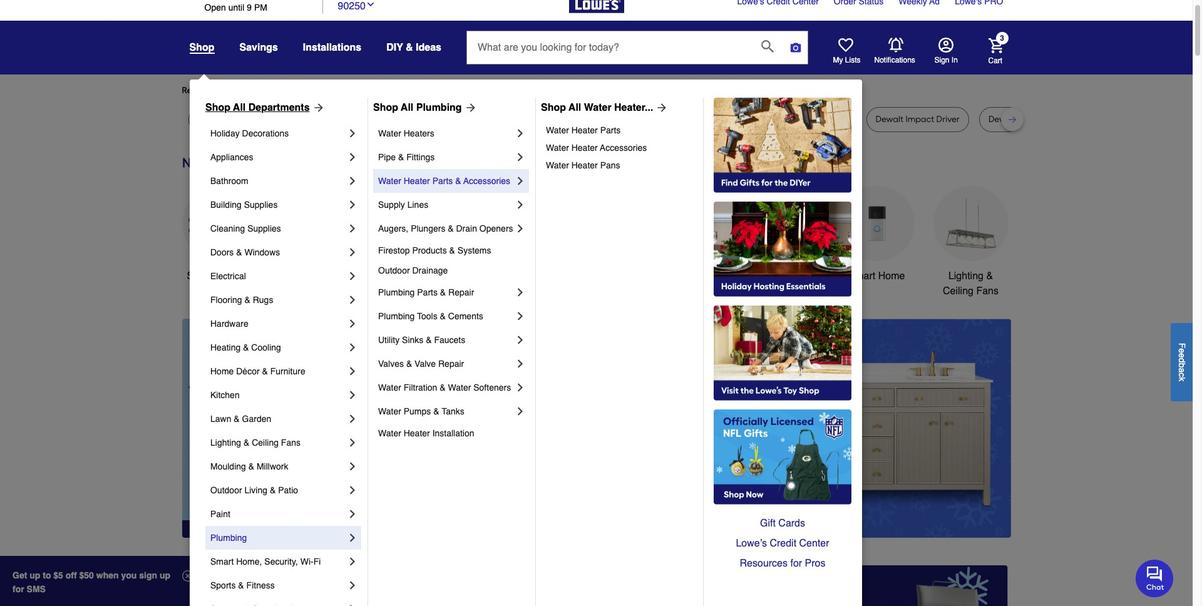 Task type: locate. For each thing, give the bounding box(es) containing it.
water heater parts link
[[546, 121, 694, 139]]

repair for plumbing parts & repair
[[448, 287, 474, 297]]

decorations for holiday
[[242, 128, 289, 138]]

outdoor living & patio link
[[210, 478, 346, 502]]

outdoor inside the outdoor living & patio link
[[210, 485, 242, 495]]

3 dewalt from the left
[[329, 114, 357, 125]]

parts for water heater parts & accessories
[[432, 176, 453, 186]]

water for water heater parts
[[546, 125, 569, 135]]

lighting
[[949, 270, 984, 282], [210, 438, 241, 448]]

installation
[[432, 428, 474, 438]]

0 vertical spatial supplies
[[244, 200, 278, 210]]

dewalt down shop all departments
[[254, 114, 282, 125]]

0 horizontal spatial impact
[[499, 114, 528, 125]]

1 horizontal spatial home
[[878, 270, 905, 282]]

heater down water heater parts on the top of the page
[[572, 143, 598, 153]]

0 horizontal spatial decorations
[[242, 128, 289, 138]]

0 horizontal spatial bathroom link
[[210, 169, 346, 193]]

accessories up the water heater pans link
[[600, 143, 647, 153]]

chevron right image for moulding & millwork
[[346, 460, 359, 473]]

1 drill from the left
[[359, 114, 374, 125]]

90250 button
[[338, 0, 376, 13]]

chevron right image
[[514, 127, 527, 140], [514, 151, 527, 163], [346, 175, 359, 187], [346, 199, 359, 211], [346, 270, 359, 282], [514, 286, 527, 299], [346, 294, 359, 306], [346, 317, 359, 330], [514, 358, 527, 370], [346, 389, 359, 401], [346, 413, 359, 425], [346, 436, 359, 449], [346, 460, 359, 473], [346, 484, 359, 497], [346, 508, 359, 520], [346, 532, 359, 544], [346, 579, 359, 592], [346, 603, 359, 606]]

1 vertical spatial smart
[[210, 557, 234, 567]]

decorations for christmas
[[475, 286, 528, 297]]

4 dewalt from the left
[[415, 114, 443, 125]]

repair down the outdoor drainage link
[[448, 287, 474, 297]]

building supplies link
[[210, 193, 346, 217]]

to
[[43, 570, 51, 581]]

0 horizontal spatial smart
[[210, 557, 234, 567]]

water heaters
[[378, 128, 434, 138]]

Search Query text field
[[467, 31, 751, 64]]

all
[[233, 102, 246, 113], [401, 102, 413, 113], [569, 102, 581, 113], [213, 270, 224, 282]]

chevron right image for holiday decorations
[[346, 127, 359, 140]]

chevron right image for hardware
[[346, 317, 359, 330]]

plungers
[[411, 224, 445, 234]]

heater for water heater accessories
[[572, 143, 598, 153]]

arrow right image down more
[[310, 101, 325, 114]]

tools link
[[370, 186, 445, 284]]

supplies up windows
[[247, 224, 281, 234]]

repair for valves & valve repair
[[438, 359, 464, 369]]

tools for plumbing tools & cements
[[417, 311, 438, 321]]

all down recommended searches for you
[[233, 102, 246, 113]]

shop up the impact driver bit
[[541, 102, 566, 113]]

arrow right image for shop all departments
[[310, 101, 325, 114]]

impact for impact driver bit
[[499, 114, 528, 125]]

christmas decorations link
[[464, 186, 539, 299]]

1 you from the left
[[296, 85, 311, 96]]

cooling
[[251, 343, 281, 353]]

0 horizontal spatial bathroom
[[210, 176, 248, 186]]

0 vertical spatial lighting & ceiling fans
[[943, 270, 999, 297]]

all for plumbing
[[401, 102, 413, 113]]

sports & fitness link
[[210, 574, 346, 597]]

windows
[[245, 247, 280, 257]]

heater down water heater accessories at the top of page
[[572, 160, 598, 170]]

arrow right image
[[462, 101, 477, 114], [988, 428, 1000, 441]]

outdoor up equipment
[[653, 270, 690, 282]]

1 horizontal spatial smart
[[849, 270, 876, 282]]

parts down pipe & fittings link
[[432, 176, 453, 186]]

1 horizontal spatial impact
[[793, 114, 821, 125]]

outdoor living & patio
[[210, 485, 298, 495]]

0 vertical spatial parts
[[600, 125, 621, 135]]

holiday decorations link
[[210, 121, 346, 145]]

christmas decorations
[[475, 270, 528, 297]]

shop left electrical
[[187, 270, 210, 282]]

you for more suggestions for you
[[407, 85, 422, 96]]

valves & valve repair link
[[378, 352, 514, 376]]

1 shop from the left
[[205, 102, 230, 113]]

dewalt down notifications
[[876, 114, 904, 125]]

lighting & ceiling fans link
[[933, 186, 1009, 299], [210, 431, 346, 455]]

heater for water heater parts & accessories
[[404, 176, 430, 186]]

fittings
[[406, 152, 435, 162]]

set
[[457, 114, 470, 125], [624, 114, 636, 125], [678, 114, 690, 125], [1048, 114, 1061, 125]]

1 vertical spatial arrow right image
[[988, 428, 1000, 441]]

None search field
[[467, 31, 808, 76]]

shop down open on the left of the page
[[189, 42, 214, 53]]

$50
[[79, 570, 94, 581]]

doors
[[210, 247, 234, 257]]

heater up lines on the left top
[[404, 176, 430, 186]]

dewalt right bit set
[[719, 114, 747, 125]]

for up "shop all plumbing"
[[394, 85, 405, 96]]

dewalt for dewalt drill bit
[[329, 114, 357, 125]]

driver down my
[[824, 114, 847, 125]]

0 horizontal spatial lighting & ceiling fans link
[[210, 431, 346, 455]]

2 bit from the left
[[445, 114, 455, 125]]

6 dewalt from the left
[[876, 114, 904, 125]]

repair inside plumbing parts & repair link
[[448, 287, 474, 297]]

9
[[247, 3, 252, 13]]

water down the recommended searches for you heading
[[584, 102, 612, 113]]

moulding & millwork link
[[210, 455, 346, 478]]

2 horizontal spatial shop
[[541, 102, 566, 113]]

wi-
[[300, 557, 314, 567]]

0 horizontal spatial shop
[[205, 102, 230, 113]]

for up departments
[[283, 85, 294, 96]]

all left "deals"
[[213, 270, 224, 282]]

up left to
[[30, 570, 40, 581]]

0 vertical spatial home
[[878, 270, 905, 282]]

0 horizontal spatial outdoor
[[210, 485, 242, 495]]

dewalt down more
[[329, 114, 357, 125]]

1 set from the left
[[457, 114, 470, 125]]

chevron right image for plumbing parts & repair
[[514, 286, 527, 299]]

water for water heaters
[[378, 128, 401, 138]]

0 horizontal spatial driver
[[530, 114, 553, 125]]

drain
[[456, 224, 477, 234]]

water down water heater accessories at the top of page
[[546, 160, 569, 170]]

tools inside outdoor tools & equipment
[[692, 270, 716, 282]]

installations
[[303, 42, 361, 53]]

for inside get up to $5 off $50 when you sign up for sms
[[13, 584, 24, 594]]

chevron right image for heating & cooling
[[346, 341, 359, 354]]

0 vertical spatial repair
[[448, 287, 474, 297]]

decorations down the christmas
[[475, 286, 528, 297]]

0 horizontal spatial arrow right image
[[462, 101, 477, 114]]

2 driver from the left
[[824, 114, 847, 125]]

my lists link
[[833, 38, 861, 65]]

1 vertical spatial shop
[[187, 270, 210, 282]]

1 e from the top
[[1177, 348, 1187, 353]]

1 horizontal spatial fans
[[977, 286, 999, 297]]

plumbing for plumbing
[[210, 533, 247, 543]]

accessories down pipe & fittings link
[[463, 176, 510, 186]]

chevron right image for electrical
[[346, 270, 359, 282]]

2 horizontal spatial driver
[[936, 114, 960, 125]]

1 vertical spatial fans
[[281, 438, 301, 448]]

decorations inside 'link'
[[475, 286, 528, 297]]

dewalt up holiday
[[198, 114, 225, 125]]

3 driver from the left
[[936, 114, 960, 125]]

2 e from the top
[[1177, 353, 1187, 358]]

0 vertical spatial smart
[[849, 270, 876, 282]]

arrow right image up water heater parts link
[[653, 101, 668, 114]]

supplies up cleaning supplies
[[244, 200, 278, 210]]

water left pumps
[[378, 406, 401, 416]]

impact for impact driver
[[793, 114, 821, 125]]

all up water heaters on the left top
[[401, 102, 413, 113]]

plumbing parts & repair link
[[378, 281, 514, 304]]

repair inside valves & valve repair link
[[438, 359, 464, 369]]

security,
[[264, 557, 298, 567]]

chevron right image for appliances
[[346, 151, 359, 163]]

chevron right image for kitchen
[[346, 389, 359, 401]]

0 vertical spatial shop
[[189, 42, 214, 53]]

driver up water heater parts on the top of the page
[[530, 114, 553, 125]]

get
[[13, 570, 27, 581]]

lowe's home improvement cart image
[[988, 38, 1004, 53]]

chevron right image for water heaters
[[514, 127, 527, 140]]

gift cards
[[760, 518, 805, 529]]

2 impact from the left
[[793, 114, 821, 125]]

2 horizontal spatial outdoor
[[653, 270, 690, 282]]

& inside outdoor tools & equipment
[[718, 270, 725, 282]]

supplies for building supplies
[[244, 200, 278, 210]]

parts down the "drainage"
[[417, 287, 438, 297]]

chevron right image for sports & fitness
[[346, 579, 359, 592]]

0 horizontal spatial you
[[296, 85, 311, 96]]

1 vertical spatial ceiling
[[252, 438, 279, 448]]

savings
[[240, 42, 278, 53]]

3 drill from the left
[[749, 114, 764, 125]]

5 dewalt from the left
[[719, 114, 747, 125]]

4 drill from the left
[[1019, 114, 1034, 125]]

kitchen
[[210, 390, 240, 400]]

equipment
[[665, 286, 713, 297]]

smart for smart home, security, wi-fi
[[210, 557, 234, 567]]

supplies inside cleaning supplies link
[[247, 224, 281, 234]]

chevron right image for outdoor living & patio
[[346, 484, 359, 497]]

departments
[[248, 102, 310, 113]]

dewalt for dewalt drill
[[719, 114, 747, 125]]

1 horizontal spatial arrow right image
[[988, 428, 1000, 441]]

plumbing down outdoor drainage
[[378, 287, 415, 297]]

$5
[[53, 570, 63, 581]]

outdoor down firestop
[[378, 266, 410, 276]]

shop for shop all water heater...
[[541, 102, 566, 113]]

chevron right image
[[346, 127, 359, 140], [346, 151, 359, 163], [514, 175, 527, 187], [514, 199, 527, 211], [346, 222, 359, 235], [514, 222, 527, 235], [346, 246, 359, 259], [514, 310, 527, 323], [514, 334, 527, 346], [346, 341, 359, 354], [346, 365, 359, 378], [514, 381, 527, 394], [514, 405, 527, 418], [346, 555, 359, 568]]

2 you from the left
[[407, 85, 422, 96]]

for down get
[[13, 584, 24, 594]]

water heater pans link
[[546, 157, 694, 174]]

0 horizontal spatial arrow right image
[[310, 101, 325, 114]]

get up to $5 off $50 when you sign up for sms
[[13, 570, 170, 594]]

a
[[1177, 368, 1187, 373]]

3 set from the left
[[678, 114, 690, 125]]

center
[[799, 538, 829, 549]]

visit the lowe's toy shop. image
[[714, 306, 852, 401]]

water filtration & water softeners
[[378, 383, 511, 393]]

chevron right image for doors & windows
[[346, 246, 359, 259]]

6 bit from the left
[[1036, 114, 1046, 125]]

dewalt down "shop all plumbing"
[[415, 114, 443, 125]]

chevron right image for plumbing
[[346, 532, 359, 544]]

1 horizontal spatial decorations
[[475, 286, 528, 297]]

arrow right image
[[310, 101, 325, 114], [653, 101, 668, 114]]

valves
[[378, 359, 404, 369]]

water for water heater accessories
[[546, 143, 569, 153]]

4 bit from the left
[[611, 114, 621, 125]]

1 horizontal spatial you
[[407, 85, 422, 96]]

1 vertical spatial decorations
[[475, 286, 528, 297]]

chevron right image for valves & valve repair
[[514, 358, 527, 370]]

0 vertical spatial decorations
[[242, 128, 289, 138]]

2 dewalt from the left
[[254, 114, 282, 125]]

water
[[584, 102, 612, 113], [546, 125, 569, 135], [378, 128, 401, 138], [546, 143, 569, 153], [546, 160, 569, 170], [378, 176, 401, 186], [378, 383, 401, 393], [448, 383, 471, 393], [378, 406, 401, 416], [378, 428, 401, 438]]

90250
[[338, 0, 366, 12]]

chevron right image for flooring & rugs
[[346, 294, 359, 306]]

repair
[[448, 287, 474, 297], [438, 359, 464, 369]]

shop inside the 'shop all departments' link
[[205, 102, 230, 113]]

1 vertical spatial accessories
[[463, 176, 510, 186]]

lists
[[845, 56, 861, 65]]

1 vertical spatial repair
[[438, 359, 464, 369]]

4 set from the left
[[1048, 114, 1061, 125]]

2 horizontal spatial impact
[[906, 114, 934, 125]]

outdoor inside outdoor tools & equipment
[[653, 270, 690, 282]]

when
[[96, 570, 119, 581]]

1 vertical spatial lighting
[[210, 438, 241, 448]]

chevron right image for pipe & fittings
[[514, 151, 527, 163]]

1 horizontal spatial lighting & ceiling fans
[[943, 270, 999, 297]]

arrow right image inside "shop all plumbing" link
[[462, 101, 477, 114]]

0 vertical spatial fans
[[977, 286, 999, 297]]

chevron right image for paint
[[346, 508, 359, 520]]

water up water heater pans
[[546, 143, 569, 153]]

shop down more suggestions for you link
[[373, 102, 398, 113]]

0 vertical spatial ceiling
[[943, 286, 974, 297]]

building supplies
[[210, 200, 278, 210]]

& inside 'link'
[[243, 343, 249, 353]]

0 horizontal spatial accessories
[[463, 176, 510, 186]]

k
[[1177, 377, 1187, 381]]

1 horizontal spatial shop
[[373, 102, 398, 113]]

driver down sign in
[[936, 114, 960, 125]]

you left more
[[296, 85, 311, 96]]

pipe & fittings
[[378, 152, 435, 162]]

shop for shop all plumbing
[[373, 102, 398, 113]]

2 arrow right image from the left
[[653, 101, 668, 114]]

appliances
[[210, 152, 253, 162]]

& inside lighting & ceiling fans
[[987, 270, 993, 282]]

chevron right image for home décor & furniture
[[346, 365, 359, 378]]

water down the impact driver bit
[[546, 125, 569, 135]]

dewalt for dewalt impact driver
[[876, 114, 904, 125]]

water heater installation
[[378, 428, 474, 438]]

hardware link
[[210, 312, 346, 336]]

you up "shop all plumbing"
[[407, 85, 422, 96]]

1 horizontal spatial driver
[[824, 114, 847, 125]]

officially licensed n f l gifts. shop now. image
[[714, 410, 852, 505]]

5 bit from the left
[[665, 114, 675, 125]]

water up supply
[[378, 176, 401, 186]]

lines
[[407, 200, 428, 210]]

shop all water heater...
[[541, 102, 653, 113]]

shop inside "shop all plumbing" link
[[373, 102, 398, 113]]

paint
[[210, 509, 230, 519]]

1 horizontal spatial arrow right image
[[653, 101, 668, 114]]

3 shop from the left
[[541, 102, 566, 113]]

0 vertical spatial accessories
[[600, 143, 647, 153]]

tools down "plumbing parts & repair"
[[417, 311, 438, 321]]

outdoor inside the outdoor drainage link
[[378, 266, 410, 276]]

0 horizontal spatial ceiling
[[252, 438, 279, 448]]

heater up water heater accessories at the top of page
[[572, 125, 598, 135]]

shop all departments link
[[205, 100, 325, 115]]

recommended searches for you heading
[[182, 85, 1011, 97]]

1 horizontal spatial accessories
[[600, 143, 647, 153]]

driver for impact driver
[[824, 114, 847, 125]]

shop inside shop all water heater... 'link'
[[541, 102, 566, 113]]

water left the arrow left image
[[378, 428, 401, 438]]

1 arrow right image from the left
[[310, 101, 325, 114]]

plumbing down paint on the left
[[210, 533, 247, 543]]

shop button
[[189, 41, 214, 54]]

shop
[[189, 42, 214, 53], [187, 270, 210, 282]]

arrow right image inside the 'shop all departments' link
[[310, 101, 325, 114]]

up to 40 percent off select vanities. plus get free local delivery on select vanities. image
[[404, 319, 1011, 538]]

e up d
[[1177, 348, 1187, 353]]

decorations down dewalt tool
[[242, 128, 289, 138]]

1 vertical spatial supplies
[[247, 224, 281, 234]]

dewalt for dewalt drill bit set
[[989, 114, 1017, 125]]

holiday hosting essentials. image
[[714, 202, 852, 297]]

repair down faucets
[[438, 359, 464, 369]]

plumbing link
[[210, 526, 346, 550]]

dewalt bit set
[[415, 114, 470, 125]]

shop for shop all deals
[[187, 270, 210, 282]]

installations button
[[303, 36, 361, 59]]

diy
[[387, 42, 403, 53]]

water down the valves
[[378, 383, 401, 393]]

1 dewalt from the left
[[198, 114, 225, 125]]

decorations
[[242, 128, 289, 138], [475, 286, 528, 297]]

lowe's home improvement notification center image
[[888, 37, 903, 52]]

1 horizontal spatial ceiling
[[943, 286, 974, 297]]

pans
[[600, 160, 620, 170]]

shop all plumbing
[[373, 102, 462, 113]]

parts down drill bit set in the top of the page
[[600, 125, 621, 135]]

0 horizontal spatial lighting & ceiling fans
[[210, 438, 301, 448]]

supplies inside building supplies link
[[244, 200, 278, 210]]

water for water heater pans
[[546, 160, 569, 170]]

water up pipe
[[378, 128, 401, 138]]

more suggestions for you
[[321, 85, 422, 96]]

chevron down image
[[366, 0, 376, 9]]

drill for dewalt drill bit set
[[1019, 114, 1034, 125]]

water heater parts
[[546, 125, 621, 135]]

1 vertical spatial bathroom
[[761, 270, 805, 282]]

for
[[283, 85, 294, 96], [394, 85, 405, 96], [791, 558, 802, 569], [13, 584, 24, 594]]

pipe & fittings link
[[378, 145, 514, 169]]

you inside more suggestions for you link
[[407, 85, 422, 96]]

home décor & furniture
[[210, 366, 305, 376]]

1 horizontal spatial up
[[160, 570, 170, 581]]

up to 35 percent off select small appliances. image
[[466, 565, 727, 606]]

1 vertical spatial lighting & ceiling fans
[[210, 438, 301, 448]]

plumbing up utility
[[378, 311, 415, 321]]

augers,
[[378, 224, 408, 234]]

in
[[952, 56, 958, 65]]

2 vertical spatial parts
[[417, 287, 438, 297]]

savings button
[[240, 36, 278, 59]]

0 vertical spatial lighting & ceiling fans link
[[933, 186, 1009, 299]]

water for water heater parts & accessories
[[378, 176, 401, 186]]

dewalt tool
[[254, 114, 300, 125]]

cleaning
[[210, 224, 245, 234]]

tools up equipment
[[692, 270, 716, 282]]

7 dewalt from the left
[[989, 114, 1017, 125]]

e up b
[[1177, 353, 1187, 358]]

water for water filtration & water softeners
[[378, 383, 401, 393]]

1 driver from the left
[[530, 114, 553, 125]]

0 vertical spatial lighting
[[949, 270, 984, 282]]

0 horizontal spatial up
[[30, 570, 40, 581]]

0 horizontal spatial lighting
[[210, 438, 241, 448]]

1 horizontal spatial lighting
[[949, 270, 984, 282]]

chevron right image for bathroom
[[346, 175, 359, 187]]

f e e d b a c k
[[1177, 343, 1187, 381]]

smart inside smart home, security, wi-fi 'link'
[[210, 557, 234, 567]]

bathroom
[[210, 176, 248, 186], [761, 270, 805, 282]]

heater down pumps
[[404, 428, 430, 438]]

1 impact from the left
[[499, 114, 528, 125]]

2 shop from the left
[[373, 102, 398, 113]]

dewalt down cart
[[989, 114, 1017, 125]]

1 vertical spatial parts
[[432, 176, 453, 186]]

sign in
[[935, 56, 958, 65]]

1 horizontal spatial outdoor
[[378, 266, 410, 276]]

all up water heater parts on the top of the page
[[569, 102, 581, 113]]

lowe's credit center
[[736, 538, 829, 549]]

2 set from the left
[[624, 114, 636, 125]]

outdoor down moulding
[[210, 485, 242, 495]]

up right sign
[[160, 570, 170, 581]]

0 horizontal spatial home
[[210, 366, 234, 376]]

shop down the recommended
[[205, 102, 230, 113]]

all inside 'link'
[[569, 102, 581, 113]]

arrow right image inside shop all water heater... 'link'
[[653, 101, 668, 114]]

0 vertical spatial arrow right image
[[462, 101, 477, 114]]

find gifts for the diyer. image
[[714, 98, 852, 193]]



Task type: vqa. For each thing, say whether or not it's contained in the screenshot.
option group
no



Task type: describe. For each thing, give the bounding box(es) containing it.
plumbing for plumbing tools & cements
[[378, 311, 415, 321]]

dewalt drill bit set
[[989, 114, 1061, 125]]

driver for impact driver bit
[[530, 114, 553, 125]]

heater for water heater pans
[[572, 160, 598, 170]]

search image
[[761, 40, 774, 52]]

home,
[[236, 557, 262, 567]]

0 horizontal spatial fans
[[281, 438, 301, 448]]

all for departments
[[233, 102, 246, 113]]

arrow right image for shop all water heater...
[[653, 101, 668, 114]]

chevron right image for cleaning supplies
[[346, 222, 359, 235]]

shop all deals
[[187, 270, 252, 282]]

outdoor drainage link
[[378, 261, 527, 281]]

holiday
[[210, 128, 240, 138]]

1 horizontal spatial lighting & ceiling fans link
[[933, 186, 1009, 299]]

utility sinks & faucets
[[378, 335, 465, 345]]

scroll to item #3 image
[[704, 515, 734, 520]]

1 vertical spatial home
[[210, 366, 234, 376]]

parts for water heater parts
[[600, 125, 621, 135]]

up to 30 percent off select grills and accessories. image
[[747, 565, 1009, 606]]

all for water
[[569, 102, 581, 113]]

chevron right image for augers, plungers & drain openers
[[514, 222, 527, 235]]

my
[[833, 56, 843, 65]]

holiday decorations
[[210, 128, 289, 138]]

cements
[[448, 311, 483, 321]]

softeners
[[474, 383, 511, 393]]

lawn & garden link
[[210, 407, 346, 431]]

moulding & millwork
[[210, 462, 288, 472]]

décor
[[236, 366, 260, 376]]

all for deals
[[213, 270, 224, 282]]

shop these last-minute gifts. $99 or less. quantities are limited and won't last. image
[[182, 319, 384, 538]]

pros
[[805, 558, 826, 569]]

chevron right image for building supplies
[[346, 199, 359, 211]]

chevron right image for water heater parts & accessories
[[514, 175, 527, 187]]

sign
[[935, 56, 950, 65]]

drainage
[[412, 266, 448, 276]]

smart for smart home
[[849, 270, 876, 282]]

tools for outdoor tools & equipment
[[692, 270, 716, 282]]

outdoor for outdoor tools & equipment
[[653, 270, 690, 282]]

water for water pumps & tanks
[[378, 406, 401, 416]]

deals
[[226, 270, 252, 282]]

outdoor tools & equipment link
[[652, 186, 727, 299]]

you for recommended searches for you
[[296, 85, 311, 96]]

chevron right image for water pumps & tanks
[[514, 405, 527, 418]]

heating & cooling
[[210, 343, 281, 353]]

moulding
[[210, 462, 246, 472]]

3 bit from the left
[[555, 114, 566, 125]]

supplies for cleaning supplies
[[247, 224, 281, 234]]

lowe's home improvement logo image
[[569, 0, 624, 28]]

scroll to item #4 image
[[734, 515, 764, 520]]

camera image
[[790, 41, 802, 54]]

1 horizontal spatial bathroom link
[[746, 186, 821, 284]]

heating & cooling link
[[210, 336, 346, 359]]

new deals every day during 25 days of deals image
[[182, 152, 1011, 173]]

water heater parts & accessories link
[[378, 169, 514, 193]]

doors & windows link
[[210, 240, 346, 264]]

lawn
[[210, 414, 231, 424]]

& inside button
[[406, 42, 413, 53]]

supply lines
[[378, 200, 428, 210]]

3
[[1000, 34, 1004, 43]]

plumbing for plumbing parts & repair
[[378, 287, 415, 297]]

tool
[[284, 114, 300, 125]]

outdoor for outdoor drainage
[[378, 266, 410, 276]]

smart home link
[[839, 186, 915, 284]]

drill for dewalt drill bit
[[359, 114, 374, 125]]

3 impact from the left
[[906, 114, 934, 125]]

impact driver
[[793, 114, 847, 125]]

sms
[[27, 584, 46, 594]]

flooring & rugs link
[[210, 288, 346, 312]]

kitchen link
[[210, 383, 346, 407]]

bit set
[[665, 114, 690, 125]]

shop for shop
[[189, 42, 214, 53]]

1 horizontal spatial bathroom
[[761, 270, 805, 282]]

get up to 2 free select tools or batteries when you buy 1 with select purchases. image
[[184, 565, 446, 606]]

1 vertical spatial lighting & ceiling fans link
[[210, 431, 346, 455]]

arrow left image
[[415, 428, 427, 441]]

ceiling inside lighting & ceiling fans
[[943, 286, 974, 297]]

recommended
[[182, 85, 242, 96]]

chat invite button image
[[1136, 559, 1174, 597]]

water pumps & tanks link
[[378, 400, 514, 423]]

outdoor for outdoor living & patio
[[210, 485, 242, 495]]

water for water heater installation
[[378, 428, 401, 438]]

dewalt impact driver
[[876, 114, 960, 125]]

gift
[[760, 518, 776, 529]]

valve
[[415, 359, 436, 369]]

chevron right image for smart home, security, wi-fi
[[346, 555, 359, 568]]

dewalt for dewalt tool
[[254, 114, 282, 125]]

flooring
[[210, 295, 242, 305]]

lighting inside lighting & ceiling fans
[[949, 270, 984, 282]]

pumps
[[404, 406, 431, 416]]

utility
[[378, 335, 400, 345]]

cart
[[988, 56, 1003, 65]]

suggestions
[[343, 85, 392, 96]]

chevron right image for water filtration & water softeners
[[514, 381, 527, 394]]

dewalt drill
[[719, 114, 764, 125]]

heater for water heater parts
[[572, 125, 598, 135]]

lawn & garden
[[210, 414, 271, 424]]

gift cards link
[[714, 513, 852, 534]]

for left the pros
[[791, 558, 802, 569]]

plumbing parts & repair
[[378, 287, 474, 297]]

water heater pans
[[546, 160, 620, 170]]

paint link
[[210, 502, 346, 526]]

chevron right image for supply lines
[[514, 199, 527, 211]]

water heater accessories link
[[546, 139, 694, 157]]

water heater accessories
[[546, 143, 647, 153]]

open
[[204, 3, 226, 13]]

tools up "plumbing parts & repair"
[[396, 270, 419, 282]]

dewalt drill bit
[[329, 114, 386, 125]]

valves & valve repair
[[378, 359, 464, 369]]

2 drill from the left
[[594, 114, 609, 125]]

1 up from the left
[[30, 570, 40, 581]]

shop for shop all departments
[[205, 102, 230, 113]]

plumbing tools & cements
[[378, 311, 483, 321]]

scroll to item #5 element
[[764, 514, 797, 522]]

pm
[[254, 3, 267, 13]]

lowe's credit center link
[[714, 534, 852, 554]]

1 bit from the left
[[376, 114, 386, 125]]

electrical
[[210, 271, 246, 281]]

furniture
[[270, 366, 305, 376]]

dewalt for dewalt
[[198, 114, 225, 125]]

0 vertical spatial bathroom
[[210, 176, 248, 186]]

water inside 'link'
[[584, 102, 612, 113]]

chevron right image for lawn & garden
[[346, 413, 359, 425]]

sign
[[139, 570, 157, 581]]

systems
[[458, 245, 491, 255]]

resources for pros link
[[714, 554, 852, 574]]

lowe's home improvement account image
[[938, 38, 953, 53]]

water heater parts & accessories
[[378, 176, 510, 186]]

chevron right image for plumbing tools & cements
[[514, 310, 527, 323]]

scroll to item #2 image
[[674, 515, 704, 520]]

diy & ideas
[[387, 42, 441, 53]]

drill for dewalt drill
[[749, 114, 764, 125]]

chevron right image for lighting & ceiling fans
[[346, 436, 359, 449]]

smart home, security, wi-fi
[[210, 557, 321, 567]]

utility sinks & faucets link
[[378, 328, 514, 352]]

resources
[[740, 558, 788, 569]]

resources for pros
[[740, 558, 826, 569]]

dewalt for dewalt bit set
[[415, 114, 443, 125]]

garden
[[242, 414, 271, 424]]

heater for water heater installation
[[404, 428, 430, 438]]

firestop
[[378, 245, 410, 255]]

lowe's home improvement lists image
[[838, 38, 853, 53]]

doors & windows
[[210, 247, 280, 257]]

plumbing up dewalt bit set at the left of the page
[[416, 102, 462, 113]]

chevron right image for utility sinks & faucets
[[514, 334, 527, 346]]

pipe
[[378, 152, 396, 162]]

2 up from the left
[[160, 570, 170, 581]]

christmas
[[479, 270, 524, 282]]

fitness
[[246, 581, 275, 591]]

water up 'tanks'
[[448, 383, 471, 393]]



